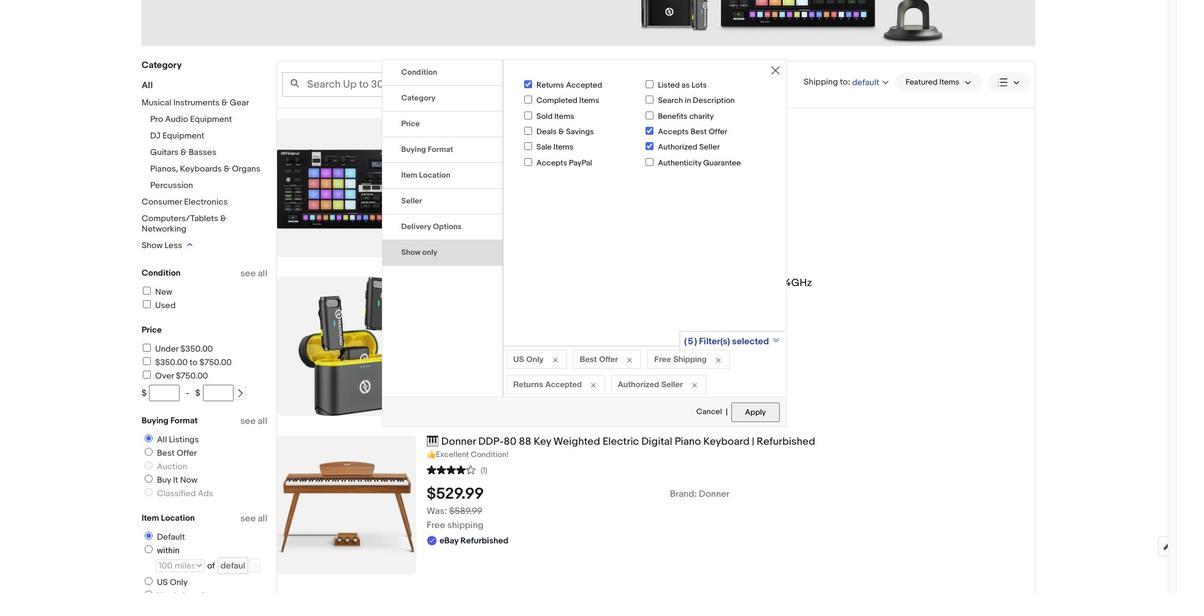 Task type: describe. For each thing, give the bounding box(es) containing it.
1 horizontal spatial show
[[401, 248, 421, 257]]

us only link
[[140, 578, 190, 588]]

roland verselab mv-1 production studio refurbished image
[[277, 118, 416, 258]]

& down electronics
[[220, 213, 227, 224]]

buy it now
[[157, 475, 198, 486]]

ebay for $529.99
[[440, 536, 459, 546]]

within radio
[[145, 546, 153, 554]]

1 horizontal spatial roland
[[699, 161, 728, 173]]

wireless
[[511, 277, 552, 290]]

shipping
[[448, 520, 484, 532]]

🎹 donner ddp-80 88 key weighted electric digital piano keyboard | refurbished link
[[427, 436, 1035, 449]]

description
[[693, 96, 735, 106]]

charity
[[690, 111, 714, 121]]

Accepts PayPal checkbox
[[524, 158, 532, 166]]

1 vertical spatial authorized
[[618, 380, 660, 389]]

583 results
[[570, 79, 616, 90]]

0 vertical spatial $350.00
[[180, 344, 213, 355]]

1 vertical spatial authorized seller
[[618, 380, 683, 389]]

production
[[532, 118, 585, 131]]

Deals & Savings checkbox
[[524, 127, 532, 135]]

Best Offer radio
[[145, 448, 153, 456]]

default
[[157, 532, 185, 543]]

verselab
[[463, 118, 505, 131]]

see all for used
[[240, 268, 267, 280]]

pianos, keyboards & organs link
[[150, 164, 261, 174]]

( 5 ) filter(s) selected
[[685, 336, 769, 348]]

in
[[685, 96, 691, 106]]

accepts paypal
[[537, 158, 592, 168]]

only
[[423, 248, 438, 257]]

donner for brand:
[[699, 489, 730, 500]]

👍excellent
[[427, 450, 469, 460]]

audio
[[165, 114, 188, 125]]

see for best offer
[[240, 416, 256, 428]]

selected
[[732, 336, 769, 348]]

refurbished down shipping
[[461, 536, 509, 546]]

buying format inside tab list
[[401, 145, 453, 154]]

sold items
[[537, 111, 575, 121]]

networking
[[142, 224, 186, 234]]

roland inside 'link'
[[427, 118, 460, 131]]

digital
[[642, 436, 673, 448]]

to
[[190, 358, 198, 368]]

0 vertical spatial us only
[[513, 354, 544, 364]]

1 vertical spatial accepted
[[546, 380, 582, 389]]

all listings link
[[140, 435, 201, 445]]

cancel
[[697, 407, 722, 417]]

was:
[[427, 506, 447, 518]]

keyboard
[[704, 436, 750, 448]]

1 vertical spatial price
[[142, 325, 162, 336]]

completed
[[537, 96, 578, 106]]

all for all listings
[[157, 435, 167, 445]]

pianos,
[[150, 164, 178, 174]]

2 horizontal spatial offer
[[709, 127, 728, 137]]

1 vertical spatial equipment
[[163, 131, 204, 141]]

0 vertical spatial best offer
[[580, 354, 618, 364]]

best offer link
[[140, 448, 199, 459]]

all musical instruments & gear pro audio equipment dj equipment guitars & basses pianos, keyboards & organs percussion consumer electronics computers/tablets & networking show less
[[142, 80, 261, 251]]

buying inside tab list
[[401, 145, 426, 154]]

Sold Items checkbox
[[524, 111, 532, 119]]

show inside all musical instruments & gear pro audio equipment dj equipment guitars & basses pianos, keyboards & organs percussion consumer electronics computers/tablets & networking show less
[[142, 240, 163, 251]]

Listed as Lots checkbox
[[646, 80, 654, 88]]

category inside tab list
[[401, 93, 436, 103]]

under $350.00 link
[[141, 344, 213, 355]]

0 horizontal spatial location
[[161, 513, 195, 524]]

1 horizontal spatial us
[[513, 354, 524, 364]]

listings
[[169, 435, 199, 445]]

electric
[[603, 436, 639, 448]]

All Listings radio
[[145, 435, 153, 443]]

1 vertical spatial us
[[157, 578, 168, 588]]

583
[[570, 79, 585, 90]]

1 vertical spatial returns accepted
[[513, 380, 582, 389]]

basses
[[189, 147, 217, 158]]

new
[[155, 287, 172, 297]]

0 vertical spatial authorized seller
[[658, 143, 720, 152]]

computers/tablets & networking link
[[142, 213, 227, 234]]

accepts for accepts paypal
[[537, 158, 568, 168]]

1 vertical spatial returns
[[513, 380, 543, 389]]

see all button for used
[[240, 268, 267, 280]]

submit price range image
[[236, 390, 245, 398]]

0 vertical spatial free
[[655, 354, 671, 364]]

lots
[[692, 80, 707, 90]]

1 vertical spatial $750.00
[[176, 371, 208, 382]]

gear
[[230, 98, 249, 108]]

weighted
[[554, 436, 601, 448]]

Authorized Seller checkbox
[[646, 143, 654, 150]]

completed items
[[537, 96, 600, 106]]

deals
[[537, 127, 557, 137]]

deals & savings
[[537, 127, 594, 137]]

musical instruments & gear link
[[142, 98, 249, 108]]

listed
[[658, 80, 680, 90]]

North America radio
[[145, 591, 153, 594]]

listed as lots
[[658, 80, 707, 90]]

0 horizontal spatial format
[[170, 416, 198, 426]]

Default radio
[[145, 532, 153, 540]]

studio
[[587, 118, 618, 131]]

0 vertical spatial item location
[[401, 170, 451, 180]]

2 ebay refurbished from the top
[[440, 322, 509, 332]]

consumer
[[142, 197, 182, 207]]

0 horizontal spatial buying format
[[142, 416, 198, 426]]

over $750.00 link
[[141, 371, 208, 382]]

114 watching
[[427, 161, 479, 173]]

3 see from the top
[[240, 513, 256, 525]]

mv-
[[507, 118, 526, 131]]

paypal
[[569, 158, 592, 168]]

less
[[165, 240, 182, 251]]

Over $750.00 checkbox
[[143, 371, 151, 379]]

🎹
[[427, 436, 439, 448]]

now
[[180, 475, 198, 486]]

0 horizontal spatial offer
[[177, 448, 197, 459]]

dj
[[150, 131, 161, 141]]

guitars
[[150, 147, 179, 158]]

0 vertical spatial $750.00
[[200, 358, 232, 368]]

Completed Items checkbox
[[524, 96, 532, 104]]

Buy It Now radio
[[145, 475, 153, 483]]

see all for best offer
[[240, 416, 267, 428]]

keyboards
[[180, 164, 222, 174]]

1 vertical spatial us only
[[157, 578, 188, 588]]

1 vertical spatial best
[[580, 354, 597, 364]]

0 vertical spatial returns accepted
[[537, 80, 603, 90]]

price inside tab list
[[401, 119, 420, 129]]

Returns Accepted checkbox
[[524, 80, 532, 88]]

ebay refurbished for $529.99
[[440, 536, 509, 546]]

1 horizontal spatial item
[[401, 170, 418, 180]]

microphone,
[[593, 277, 653, 290]]

US Only radio
[[145, 578, 153, 586]]

options
[[433, 222, 462, 232]]

electronics
[[184, 197, 228, 207]]

sale items
[[537, 143, 574, 152]]

ads
[[198, 489, 213, 499]]

donner for 🎹
[[442, 436, 476, 448]]

close image
[[771, 66, 780, 75]]

show less button
[[142, 240, 193, 251]]

auction
[[157, 462, 187, 472]]

accepts best offer
[[658, 127, 728, 137]]

used
[[155, 301, 176, 311]]

cancel button
[[696, 402, 723, 423]]

default text field
[[218, 558, 248, 575]]

rated
[[698, 144, 723, 156]]

accepts for accepts best offer
[[658, 127, 689, 137]]



Task type: vqa. For each thing, say whether or not it's contained in the screenshot.
dialog
no



Task type: locate. For each thing, give the bounding box(es) containing it.
free left shipping
[[655, 354, 671, 364]]

returns accepted
[[537, 80, 603, 90], [513, 380, 582, 389]]

1 all from the top
[[258, 268, 267, 280]]

0 vertical spatial authorized
[[658, 143, 698, 152]]

Classified Ads radio
[[145, 489, 153, 497]]

buy
[[157, 475, 171, 486]]

brand:
[[670, 161, 697, 173], [670, 489, 697, 500]]

0 vertical spatial condition
[[401, 67, 437, 77]]

offer
[[709, 127, 728, 137], [599, 354, 618, 364], [177, 448, 197, 459]]

3 all from the top
[[258, 513, 267, 525]]

$ down over $750.00 option
[[142, 388, 147, 399]]

ebay
[[440, 177, 459, 188], [440, 322, 459, 332], [440, 536, 459, 546]]

1 vertical spatial buying
[[142, 416, 169, 426]]

as
[[682, 80, 690, 90]]

4 out of 5 stars image
[[427, 464, 476, 476]]

over $750.00
[[155, 371, 208, 382]]

item
[[401, 170, 418, 180], [142, 513, 159, 524]]

dj equipment link
[[150, 131, 204, 141]]

1 see all from the top
[[240, 268, 267, 280]]

results
[[587, 79, 616, 90]]

category
[[142, 59, 182, 71], [401, 93, 436, 103]]

1 horizontal spatial category
[[401, 93, 436, 103]]

0 horizontal spatial item location
[[142, 513, 195, 524]]

condition!
[[471, 450, 509, 460]]

see all button for best offer
[[240, 416, 267, 428]]

$529.99
[[427, 485, 484, 504]]

format up '114'
[[428, 145, 453, 154]]

👍Excellent Condition! text field
[[427, 450, 1035, 461]]

1 vertical spatial buying format
[[142, 416, 198, 426]]

1 horizontal spatial price
[[401, 119, 420, 129]]

ebay for $527.99
[[440, 177, 459, 188]]

tab list
[[382, 60, 503, 266]]

[object undefined] image
[[670, 144, 743, 156]]

format
[[428, 145, 453, 154], [170, 416, 198, 426]]

& left gear
[[222, 98, 228, 108]]

$750.00 down the "$350.00 to $750.00"
[[176, 371, 208, 382]]

2 see from the top
[[240, 416, 256, 428]]

0 vertical spatial accepted
[[566, 80, 603, 90]]

Used checkbox
[[143, 301, 151, 309]]

default link
[[140, 532, 188, 543]]

Search in Description checkbox
[[646, 96, 654, 104]]

1 vertical spatial accepts
[[537, 158, 568, 168]]

buying format
[[401, 145, 453, 154], [142, 416, 198, 426]]

1 horizontal spatial buying
[[401, 145, 426, 154]]

ebay down shipping
[[440, 536, 459, 546]]

0 horizontal spatial us only
[[157, 578, 188, 588]]

consumer electronics link
[[142, 197, 228, 207]]

all right all listings radio
[[157, 435, 167, 445]]

1 vertical spatial see all button
[[240, 416, 267, 428]]

1 vertical spatial category
[[401, 93, 436, 103]]

authorized
[[658, 143, 698, 152], [618, 380, 660, 389]]

all for used
[[258, 268, 267, 280]]

buy it now link
[[140, 475, 200, 486]]

3 see all from the top
[[240, 513, 267, 525]]

2 vertical spatial items
[[554, 143, 574, 152]]

shipping
[[674, 354, 707, 364]]

price
[[401, 119, 420, 129], [142, 325, 162, 336]]

0 horizontal spatial donner
[[442, 436, 476, 448]]

authorized up authenticity
[[658, 143, 698, 152]]

location
[[419, 170, 451, 180], [161, 513, 195, 524]]

lavalier
[[554, 277, 590, 290]]

piano
[[675, 436, 701, 448]]

0 horizontal spatial price
[[142, 325, 162, 336]]

ebay refurbished down 'lark'
[[440, 322, 509, 332]]

roland verselab mv-1 production studio refurbished link
[[427, 118, 1035, 131]]

1 horizontal spatial us only
[[513, 354, 544, 364]]

1 vertical spatial $350.00
[[155, 358, 188, 368]]

authorized down free shipping
[[618, 380, 660, 389]]

equipment down instruments
[[190, 114, 232, 125]]

accepts down the benefits
[[658, 127, 689, 137]]

accepts
[[658, 127, 689, 137], [537, 158, 568, 168]]

sold
[[537, 111, 553, 121]]

all up musical
[[142, 80, 153, 91]]

location up default
[[161, 513, 195, 524]]

show only
[[401, 248, 438, 257]]

0 horizontal spatial accepts
[[537, 158, 568, 168]]

0 horizontal spatial best
[[157, 448, 175, 459]]

2 $ from the left
[[195, 388, 200, 399]]

returns up completed on the top of page
[[537, 80, 564, 90]]

item left '114'
[[401, 170, 418, 180]]

ebay refurbished
[[440, 177, 509, 188], [440, 322, 509, 332], [440, 536, 509, 546]]

1 vertical spatial offer
[[599, 354, 618, 364]]

search
[[658, 96, 683, 106]]

Minimum Value text field
[[149, 385, 180, 402]]

New checkbox
[[143, 287, 151, 295]]

buying format up all listings link
[[142, 416, 198, 426]]

1 vertical spatial seller
[[401, 196, 422, 206]]

authorized seller down accepts best offer
[[658, 143, 720, 152]]

1 horizontal spatial location
[[419, 170, 451, 180]]

seller up authenticity guarantee
[[700, 143, 720, 152]]

Sale Items checkbox
[[524, 143, 532, 150]]

refurbished down watching on the left top
[[461, 177, 509, 188]]

3 ebay refurbished from the top
[[440, 536, 509, 546]]

3 see all button from the top
[[240, 513, 267, 525]]

auction link
[[140, 462, 190, 472]]

2 horizontal spatial best
[[691, 127, 707, 137]]

0 vertical spatial see all button
[[240, 268, 267, 280]]

benefits
[[658, 111, 688, 121]]

2 all from the top
[[258, 416, 267, 428]]

$750.00
[[200, 358, 232, 368], [176, 371, 208, 382]]

donner down 👍excellent condition! text box
[[699, 489, 730, 500]]

1 vertical spatial all
[[157, 435, 167, 445]]

savings
[[566, 127, 594, 137]]

organs
[[232, 164, 261, 174]]

authorized seller down free shipping
[[618, 380, 683, 389]]

location down $527.99
[[419, 170, 451, 180]]

2 vertical spatial offer
[[177, 448, 197, 459]]

returns up 88
[[513, 380, 543, 389]]

& down dj equipment link
[[181, 147, 187, 158]]

Auction radio
[[145, 462, 153, 470]]

0 vertical spatial donner
[[442, 436, 476, 448]]

equipment up guitars & basses link
[[163, 131, 204, 141]]

items down the "583 results"
[[580, 96, 600, 106]]

buying up all listings radio
[[142, 416, 169, 426]]

1 horizontal spatial condition
[[401, 67, 437, 77]]

2 vertical spatial best
[[157, 448, 175, 459]]

& left 'organs'
[[224, 164, 230, 174]]

all inside all musical instruments & gear pro audio equipment dj equipment guitars & basses pianos, keyboards & organs percussion consumer electronics computers/tablets & networking show less
[[142, 80, 153, 91]]

0 vertical spatial see all
[[240, 268, 267, 280]]

0 vertical spatial returns
[[537, 80, 564, 90]]

ebay down 114 watching
[[440, 177, 459, 188]]

0 horizontal spatial $
[[142, 388, 147, 399]]

0 vertical spatial best
[[691, 127, 707, 137]]

condition
[[401, 67, 437, 77], [142, 268, 181, 278]]

used link
[[141, 301, 176, 311]]

Apply submit
[[732, 403, 780, 422]]

see for used
[[240, 268, 256, 280]]

0 horizontal spatial show
[[142, 240, 163, 251]]

1 vertical spatial best offer
[[157, 448, 197, 459]]

0 horizontal spatial category
[[142, 59, 182, 71]]

(1) link
[[427, 464, 488, 476]]

delivery
[[401, 222, 431, 232]]

0 vertical spatial see
[[240, 268, 256, 280]]

1 see from the top
[[240, 268, 256, 280]]

1 $ from the left
[[142, 388, 147, 399]]

percussion
[[150, 180, 193, 191]]

$589.99
[[449, 506, 483, 518]]

instruments
[[173, 98, 220, 108]]

0 vertical spatial seller
[[700, 143, 720, 152]]

free down was:
[[427, 520, 446, 532]]

new link
[[141, 287, 172, 297]]

free shipping
[[655, 354, 707, 364]]

0 vertical spatial brand:
[[670, 161, 697, 173]]

& right deals
[[559, 127, 565, 137]]

donner inside brand: donner was: $589.99 free shipping
[[699, 489, 730, 500]]

2 vertical spatial ebay refurbished
[[440, 536, 509, 546]]

Maximum Value text field
[[203, 385, 234, 402]]

all for all musical instruments & gear pro audio equipment dj equipment guitars & basses pianos, keyboards & organs percussion consumer electronics computers/tablets & networking show less
[[142, 80, 153, 91]]

hollyland lark m1 wireless lavalier microphone, noise cancellation 656ft 2.4ghz image
[[299, 277, 395, 416]]

0 vertical spatial item
[[401, 170, 418, 180]]

guitars & basses link
[[150, 147, 217, 158]]

$350.00 to $750.00 link
[[141, 358, 232, 368]]

Authenticity Guarantee checkbox
[[646, 158, 654, 166]]

donner inside 🎹 donner ddp-80 88 key weighted electric digital piano keyboard | refurbished 👍excellent condition!
[[442, 436, 476, 448]]

condition inside tab list
[[401, 67, 437, 77]]

over
[[155, 371, 174, 382]]

1 ebay refurbished from the top
[[440, 177, 509, 188]]

2 ebay from the top
[[440, 322, 459, 332]]

seller up delivery on the top of page
[[401, 196, 422, 206]]

brand: down top
[[670, 161, 697, 173]]

refurbished
[[621, 118, 679, 131], [461, 177, 509, 188], [461, 322, 509, 332], [757, 436, 816, 448], [461, 536, 509, 546]]

0 vertical spatial only
[[527, 354, 544, 364]]

format inside tab list
[[428, 145, 453, 154]]

ddp-
[[479, 436, 504, 448]]

show down networking
[[142, 240, 163, 251]]

refurbished right |
[[757, 436, 816, 448]]

lark
[[474, 277, 494, 290]]

0 vertical spatial ebay
[[440, 177, 459, 188]]

buying format up '114'
[[401, 145, 453, 154]]

brand: down 'piano'
[[670, 489, 697, 500]]

show left only
[[401, 248, 421, 257]]

all
[[142, 80, 153, 91], [157, 435, 167, 445]]

2 vertical spatial see all
[[240, 513, 267, 525]]

0 vertical spatial price
[[401, 119, 420, 129]]

noise
[[655, 277, 683, 290]]

1 horizontal spatial seller
[[662, 380, 683, 389]]

0 horizontal spatial seller
[[401, 196, 422, 206]]

item location down $527.99
[[401, 170, 451, 180]]

0 vertical spatial roland
[[427, 118, 460, 131]]

roland
[[427, 118, 460, 131], [699, 161, 728, 173]]

items for sale items
[[554, 143, 574, 152]]

refurbished down 'lark'
[[461, 322, 509, 332]]

ebay down hollyland
[[440, 322, 459, 332]]

hollyland lark m1 wireless lavalier microphone, noise cancellation 656ft 2.4ghz link
[[427, 277, 1035, 290]]

top
[[681, 144, 696, 156]]

2 vertical spatial see
[[240, 513, 256, 525]]

guarantee
[[704, 158, 741, 168]]

all listings
[[157, 435, 199, 445]]

format up listings
[[170, 416, 198, 426]]

brand: inside brand: donner was: $589.99 free shipping
[[670, 489, 697, 500]]

$ right -
[[195, 388, 200, 399]]

it
[[173, 475, 178, 486]]

computers/tablets
[[142, 213, 218, 224]]

brand: donner was: $589.99 free shipping
[[427, 489, 730, 532]]

item location up default
[[142, 513, 195, 524]]

returns accepted up completed items
[[537, 80, 603, 90]]

1 vertical spatial format
[[170, 416, 198, 426]]

0 vertical spatial items
[[580, 96, 600, 106]]

ebay refurbished down shipping
[[440, 536, 509, 546]]

items for completed items
[[580, 96, 600, 106]]

0 vertical spatial accepts
[[658, 127, 689, 137]]

items up deals & savings
[[555, 111, 575, 121]]

(
[[685, 336, 687, 348]]

1 horizontal spatial $
[[195, 388, 200, 399]]

refurbished inside 'link'
[[621, 118, 679, 131]]

classified ads
[[157, 489, 213, 499]]

3 ebay from the top
[[440, 536, 459, 546]]

Benefits charity checkbox
[[646, 111, 654, 119]]

free inside brand: donner was: $589.99 free shipping
[[427, 520, 446, 532]]

seller
[[700, 143, 720, 152], [401, 196, 422, 206], [662, 380, 683, 389]]

location inside tab list
[[419, 170, 451, 180]]

returns accepted up key
[[513, 380, 582, 389]]

2 vertical spatial ebay
[[440, 536, 459, 546]]

1 brand: from the top
[[670, 161, 697, 173]]

1 vertical spatial item location
[[142, 513, 195, 524]]

brand: for donner
[[670, 489, 697, 500]]

watching
[[441, 161, 479, 173]]

0 horizontal spatial roland
[[427, 118, 460, 131]]

0 horizontal spatial buying
[[142, 416, 169, 426]]

0 horizontal spatial all
[[142, 80, 153, 91]]

musical
[[142, 98, 172, 108]]

0 horizontal spatial only
[[170, 578, 188, 588]]

accepted up completed items
[[566, 80, 603, 90]]

2 see all button from the top
[[240, 416, 267, 428]]

top rated plus
[[681, 144, 743, 156]]

1 vertical spatial ebay refurbished
[[440, 322, 509, 332]]

us only
[[513, 354, 544, 364], [157, 578, 188, 588]]

see all
[[240, 268, 267, 280], [240, 416, 267, 428], [240, 513, 267, 525]]

item up default "radio" on the bottom of page
[[142, 513, 159, 524]]

2 vertical spatial see all button
[[240, 513, 267, 525]]

Under $350.00 checkbox
[[143, 344, 151, 352]]

best offer
[[580, 354, 618, 364], [157, 448, 197, 459]]

$350.00 to $750.00 checkbox
[[143, 358, 151, 366]]

1 horizontal spatial only
[[527, 354, 544, 364]]

under
[[155, 344, 178, 355]]

search in description
[[658, 96, 735, 106]]

Accepts Best Offer checkbox
[[646, 127, 654, 135]]

1 horizontal spatial item location
[[401, 170, 451, 180]]

accepted up weighted
[[546, 380, 582, 389]]

2 brand: from the top
[[670, 489, 697, 500]]

2 see all from the top
[[240, 416, 267, 428]]

items for sold items
[[555, 111, 575, 121]]

-
[[186, 388, 189, 399]]

item location
[[401, 170, 451, 180], [142, 513, 195, 524]]

$
[[142, 388, 147, 399], [195, 388, 200, 399]]

all for best offer
[[258, 416, 267, 428]]

$750.00 right to
[[200, 358, 232, 368]]

roland up $527.99
[[427, 118, 460, 131]]

refurbished inside 🎹 donner ddp-80 88 key weighted electric digital piano keyboard | refurbished 👍excellent condition!
[[757, 436, 816, 448]]

1 horizontal spatial free
[[655, 354, 671, 364]]

ebay refurbished for $527.99
[[440, 177, 509, 188]]

$ for maximum value text box
[[195, 388, 200, 399]]

0 vertical spatial category
[[142, 59, 182, 71]]

0 vertical spatial buying format
[[401, 145, 453, 154]]

2 vertical spatial seller
[[662, 380, 683, 389]]

seller down free shipping
[[662, 380, 683, 389]]

see all button
[[240, 268, 267, 280], [240, 416, 267, 428], [240, 513, 267, 525]]

go image
[[251, 563, 259, 571]]

brand: for roland
[[670, 161, 697, 173]]

roland down top rated plus
[[699, 161, 728, 173]]

0 horizontal spatial free
[[427, 520, 446, 532]]

accepted
[[566, 80, 603, 90], [546, 380, 582, 389]]

1 see all button from the top
[[240, 268, 267, 280]]

donner up 👍excellent
[[442, 436, 476, 448]]

1 ebay from the top
[[440, 177, 459, 188]]

1 vertical spatial only
[[170, 578, 188, 588]]

$350.00 up to
[[180, 344, 213, 355]]

1 horizontal spatial format
[[428, 145, 453, 154]]

refurbished up authorized seller option
[[621, 118, 679, 131]]

0 vertical spatial ebay refurbished
[[440, 177, 509, 188]]

1 vertical spatial see all
[[240, 416, 267, 428]]

🎹 donner ddp-80 88 key weighted electric digital piano keyboard | refurbished image
[[277, 436, 416, 575]]

2 horizontal spatial seller
[[700, 143, 720, 152]]

accepts down sale items
[[537, 158, 568, 168]]

$350.00 up over $750.00 link
[[155, 358, 188, 368]]

|
[[752, 436, 755, 448]]

authenticity guarantee
[[658, 158, 741, 168]]

$ for the minimum value text field
[[142, 388, 147, 399]]

1 horizontal spatial best offer
[[580, 354, 618, 364]]

1 vertical spatial see
[[240, 416, 256, 428]]

ebay refurbished down watching on the left top
[[440, 177, 509, 188]]

0 horizontal spatial us
[[157, 578, 168, 588]]

tab list containing condition
[[382, 60, 503, 266]]

m1
[[496, 277, 508, 290]]

buying left $527.99
[[401, 145, 426, 154]]

0 horizontal spatial condition
[[142, 268, 181, 278]]

)
[[695, 336, 697, 348]]

under $350.00
[[155, 344, 213, 355]]

items up accepts paypal
[[554, 143, 574, 152]]

1 vertical spatial item
[[142, 513, 159, 524]]

brand: roland
[[670, 161, 728, 173]]

0 vertical spatial buying
[[401, 145, 426, 154]]

0 vertical spatial equipment
[[190, 114, 232, 125]]



